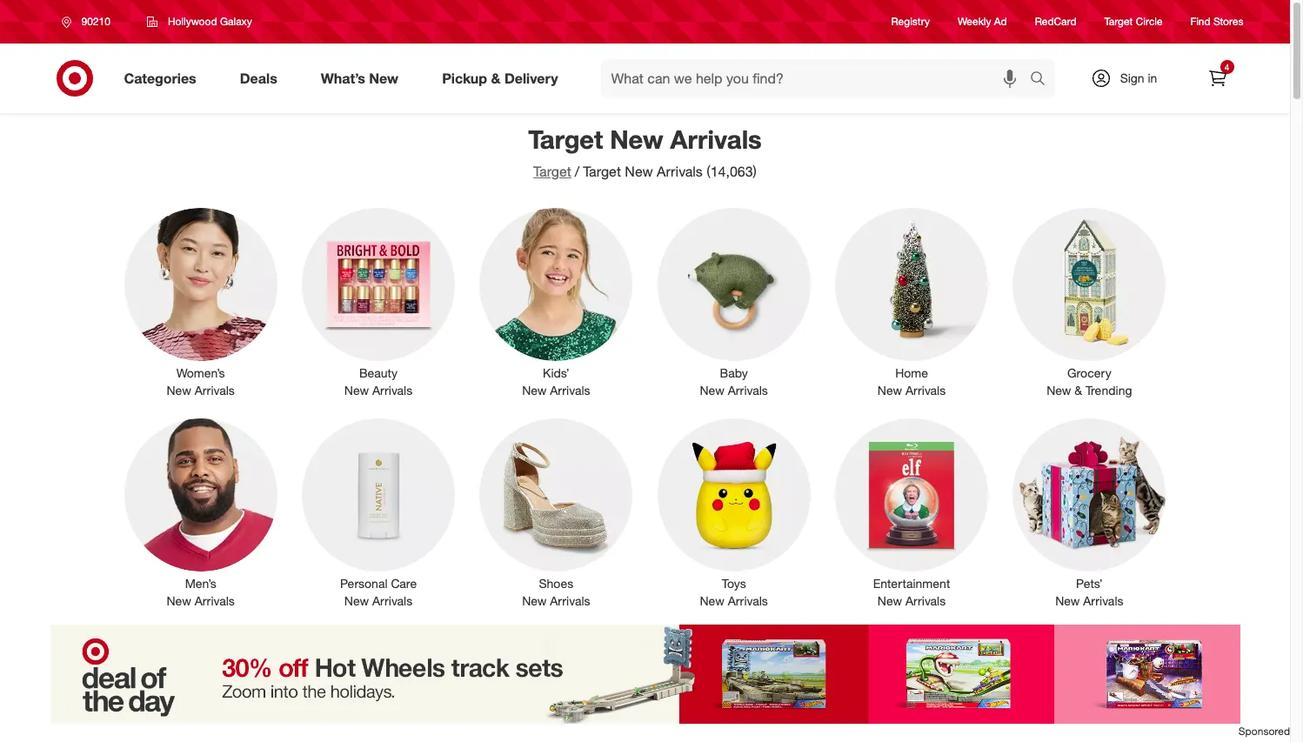 Task type: describe. For each thing, give the bounding box(es) containing it.
find stores
[[1191, 15, 1244, 28]]

new for home
[[878, 383, 902, 398]]

pets' new arrivals
[[1056, 576, 1124, 608]]

registry link
[[892, 14, 930, 29]]

beauty
[[359, 365, 398, 380]]

(14,063)
[[707, 163, 757, 180]]

90210
[[81, 15, 110, 28]]

in
[[1148, 70, 1158, 85]]

toys new arrivals
[[700, 576, 768, 608]]

what's
[[321, 69, 365, 87]]

target new arrivals target / target new arrivals (14,063)
[[528, 124, 762, 180]]

care
[[391, 576, 417, 591]]

search button
[[1022, 59, 1064, 101]]

target link
[[533, 163, 572, 180]]

categories link
[[109, 59, 218, 97]]

men's new arrivals
[[167, 576, 235, 608]]

find stores link
[[1191, 14, 1244, 29]]

sponsored
[[1239, 725, 1290, 738]]

arrivals for beauty
[[372, 383, 413, 398]]

deals link
[[225, 59, 299, 97]]

arrivals for toys
[[728, 593, 768, 608]]

pets'
[[1076, 576, 1103, 591]]

baby new arrivals
[[700, 365, 768, 398]]

trending
[[1086, 383, 1132, 398]]

kids'
[[543, 365, 570, 380]]

arrivals for target
[[670, 124, 762, 155]]

& for just dropped & viral faves
[[656, 651, 674, 682]]

arrivals for pets'
[[1084, 593, 1124, 608]]

dropped
[[547, 651, 649, 682]]

grocery new & trending
[[1047, 365, 1132, 398]]

sign in link
[[1076, 59, 1185, 97]]

90210 button
[[50, 6, 129, 37]]

just
[[488, 651, 540, 682]]

kids' new arrivals
[[522, 365, 590, 398]]

target left circle
[[1105, 15, 1133, 28]]

arrivals for shoes
[[550, 593, 590, 608]]

target left /
[[533, 163, 572, 180]]

delivery
[[505, 69, 558, 87]]

just dropped & viral faves
[[488, 651, 803, 682]]

target right /
[[583, 163, 621, 180]]

new for grocery
[[1047, 383, 1071, 398]]

circle
[[1136, 15, 1163, 28]]

arrivals for baby
[[728, 383, 768, 398]]

new for kids'
[[522, 383, 547, 398]]

search
[[1022, 71, 1064, 88]]

women's new arrivals
[[167, 365, 235, 398]]

categories
[[124, 69, 196, 87]]

arrivals for women's
[[195, 383, 235, 398]]

baby
[[720, 365, 748, 380]]

new for beauty
[[344, 383, 369, 398]]

& inside pickup & delivery link
[[491, 69, 501, 87]]

entertainment new arrivals
[[873, 576, 950, 608]]

personal care new arrivals
[[340, 576, 417, 608]]

arrivals for home
[[906, 383, 946, 398]]



Task type: locate. For each thing, give the bounding box(es) containing it.
new for toys
[[700, 593, 725, 608]]

weekly ad link
[[958, 14, 1007, 29]]

home new arrivals
[[878, 365, 946, 398]]

1 vertical spatial &
[[1075, 383, 1083, 398]]

new inside women's new arrivals
[[167, 383, 191, 398]]

& left viral
[[656, 651, 674, 682]]

new inside shoes new arrivals
[[522, 593, 547, 608]]

pickup & delivery
[[442, 69, 558, 87]]

arrivals down entertainment
[[906, 593, 946, 608]]

hollywood galaxy button
[[136, 6, 264, 37]]

new inside entertainment new arrivals
[[878, 593, 902, 608]]

arrivals inside personal care new arrivals
[[372, 593, 413, 608]]

& down grocery at the right
[[1075, 383, 1083, 398]]

sign
[[1120, 70, 1145, 85]]

arrivals down men's
[[195, 593, 235, 608]]

redcard link
[[1035, 14, 1077, 29]]

new inside toys new arrivals
[[700, 593, 725, 608]]

new inside pets' new arrivals
[[1056, 593, 1080, 608]]

new for baby
[[700, 383, 725, 398]]

men's
[[185, 576, 216, 591]]

target
[[1105, 15, 1133, 28], [528, 124, 603, 155], [533, 163, 572, 180], [583, 163, 621, 180]]

hollywood
[[168, 15, 217, 28]]

new for target
[[610, 124, 663, 155]]

arrivals inside "kids' new arrivals"
[[550, 383, 590, 398]]

shoes new arrivals
[[522, 576, 590, 608]]

weekly ad
[[958, 15, 1007, 28]]

arrivals down pets'
[[1084, 593, 1124, 608]]

target circle
[[1105, 15, 1163, 28]]

entertainment
[[873, 576, 950, 591]]

0 horizontal spatial &
[[491, 69, 501, 87]]

deals
[[240, 69, 277, 87]]

arrivals down shoes
[[550, 593, 590, 608]]

new inside men's new arrivals
[[167, 593, 191, 608]]

redcard
[[1035, 15, 1077, 28]]

toys
[[722, 576, 746, 591]]

new for what's
[[369, 69, 399, 87]]

arrivals inside shoes new arrivals
[[550, 593, 590, 608]]

new for men's
[[167, 593, 191, 608]]

arrivals inside entertainment new arrivals
[[906, 593, 946, 608]]

arrivals inside home new arrivals
[[906, 383, 946, 398]]

0 vertical spatial &
[[491, 69, 501, 87]]

galaxy
[[220, 15, 252, 28]]

arrivals down home
[[906, 383, 946, 398]]

faves
[[739, 651, 803, 682]]

& for grocery new & trending
[[1075, 383, 1083, 398]]

arrivals inside baby new arrivals
[[728, 383, 768, 398]]

beauty new arrivals
[[344, 365, 413, 398]]

new for shoes
[[522, 593, 547, 608]]

registry
[[892, 15, 930, 28]]

new
[[369, 69, 399, 87], [610, 124, 663, 155], [625, 163, 653, 180], [167, 383, 191, 398], [344, 383, 369, 398], [522, 383, 547, 398], [700, 383, 725, 398], [878, 383, 902, 398], [1047, 383, 1071, 398], [167, 593, 191, 608], [344, 593, 369, 608], [522, 593, 547, 608], [700, 593, 725, 608], [878, 593, 902, 608], [1056, 593, 1080, 608]]

arrivals for kids'
[[550, 383, 590, 398]]

new inside "kids' new arrivals"
[[522, 383, 547, 398]]

pickup
[[442, 69, 487, 87]]

what's new link
[[306, 59, 420, 97]]

advertisement region
[[0, 625, 1290, 724]]

new inside beauty new arrivals
[[344, 383, 369, 398]]

new for entertainment
[[878, 593, 902, 608]]

grocery
[[1068, 365, 1112, 380]]

pickup & delivery link
[[427, 59, 580, 97]]

arrivals inside pets' new arrivals
[[1084, 593, 1124, 608]]

2 horizontal spatial &
[[1075, 383, 1083, 398]]

sign in
[[1120, 70, 1158, 85]]

viral
[[681, 651, 732, 682]]

ad
[[994, 15, 1007, 28]]

what's new
[[321, 69, 399, 87]]

4 link
[[1199, 59, 1237, 97]]

arrivals down 'toys'
[[728, 593, 768, 608]]

arrivals up (14,063)
[[670, 124, 762, 155]]

shoes
[[539, 576, 574, 591]]

arrivals down women's
[[195, 383, 235, 398]]

home
[[895, 365, 928, 380]]

hollywood galaxy
[[168, 15, 252, 28]]

arrivals inside beauty new arrivals
[[372, 383, 413, 398]]

arrivals for entertainment
[[906, 593, 946, 608]]

& right pickup
[[491, 69, 501, 87]]

new inside baby new arrivals
[[700, 383, 725, 398]]

What can we help you find? suggestions appear below search field
[[601, 59, 1034, 97]]

arrivals down kids'
[[550, 383, 590, 398]]

1 horizontal spatial &
[[656, 651, 674, 682]]

4
[[1225, 62, 1230, 72]]

women's
[[176, 365, 225, 380]]

new for pets'
[[1056, 593, 1080, 608]]

arrivals down care
[[372, 593, 413, 608]]

target up /
[[528, 124, 603, 155]]

new inside personal care new arrivals
[[344, 593, 369, 608]]

find
[[1191, 15, 1211, 28]]

/
[[575, 163, 580, 180]]

new inside grocery new & trending
[[1047, 383, 1071, 398]]

arrivals inside women's new arrivals
[[195, 383, 235, 398]]

arrivals down beauty
[[372, 383, 413, 398]]

arrivals inside toys new arrivals
[[728, 593, 768, 608]]

stores
[[1214, 15, 1244, 28]]

arrivals inside men's new arrivals
[[195, 593, 235, 608]]

arrivals for men's
[[195, 593, 235, 608]]

arrivals
[[670, 124, 762, 155], [657, 163, 703, 180], [195, 383, 235, 398], [372, 383, 413, 398], [550, 383, 590, 398], [728, 383, 768, 398], [906, 383, 946, 398], [195, 593, 235, 608], [372, 593, 413, 608], [550, 593, 590, 608], [728, 593, 768, 608], [906, 593, 946, 608], [1084, 593, 1124, 608]]

arrivals down "baby"
[[728, 383, 768, 398]]

new for women's
[[167, 383, 191, 398]]

weekly
[[958, 15, 991, 28]]

new inside home new arrivals
[[878, 383, 902, 398]]

arrivals left (14,063)
[[657, 163, 703, 180]]

personal
[[340, 576, 388, 591]]

& inside grocery new & trending
[[1075, 383, 1083, 398]]

target circle link
[[1105, 14, 1163, 29]]

&
[[491, 69, 501, 87], [1075, 383, 1083, 398], [656, 651, 674, 682]]

2 vertical spatial &
[[656, 651, 674, 682]]



Task type: vqa. For each thing, say whether or not it's contained in the screenshot.
Pricing,
no



